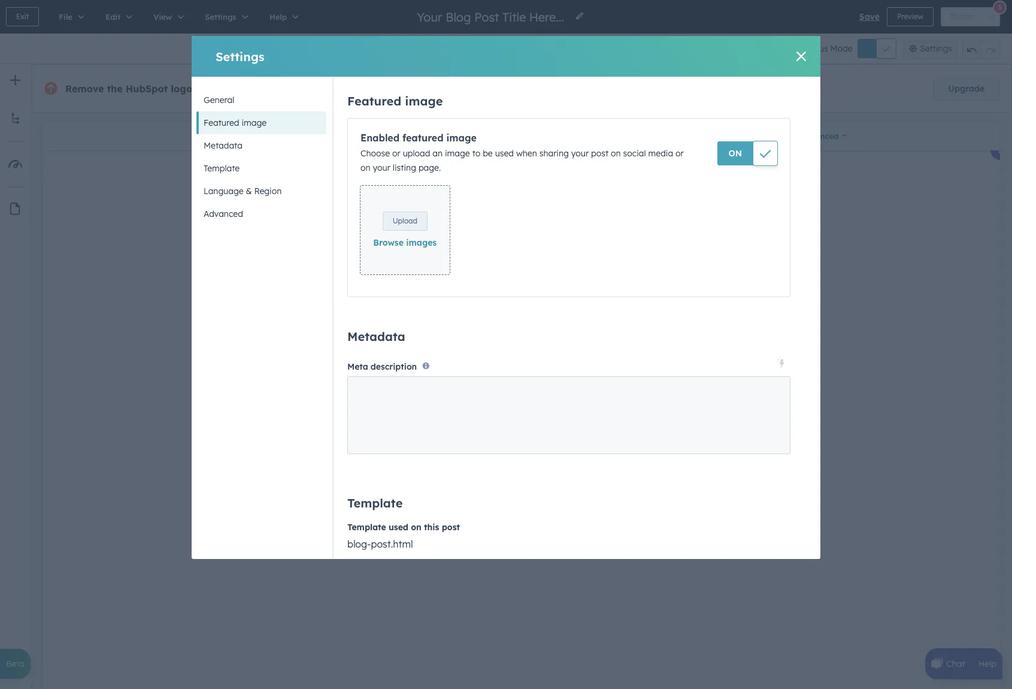 Task type: describe. For each thing, give the bounding box(es) containing it.
sharing
[[540, 148, 569, 159]]

2 or from the left
[[676, 148, 684, 159]]

used inside 'template used on this post blog-post.html'
[[389, 522, 409, 533]]

remove the hubspot logo from your blog.
[[65, 83, 272, 95]]

metadata button
[[197, 134, 327, 157]]

meta
[[348, 361, 368, 372]]

language
[[204, 186, 244, 197]]

an
[[433, 148, 443, 159]]

media
[[649, 148, 674, 159]]

choose
[[361, 148, 390, 159]]

social
[[624, 148, 646, 159]]

image inside button
[[242, 117, 267, 128]]

unlock
[[281, 83, 308, 94]]

settings button
[[904, 38, 958, 59]]

on
[[729, 148, 743, 159]]

close image
[[797, 52, 807, 61]]

enabled
[[361, 132, 400, 144]]

page.
[[419, 163, 441, 173]]

template used on this post blog-post.html
[[348, 522, 460, 550]]

beta button
[[0, 649, 31, 679]]

1 horizontal spatial metadata
[[348, 329, 406, 344]]

featured inside button
[[204, 117, 239, 128]]

post inside enabled featured image choose or upload an image to be used when sharing your post on social media or on your listing page.
[[592, 148, 609, 159]]

browse
[[374, 238, 404, 248]]

&
[[246, 186, 252, 197]]

save button
[[860, 10, 880, 24]]

upgrade
[[949, 83, 985, 94]]

unlock premium features with crm suite starter.
[[281, 83, 474, 94]]

featured image button
[[197, 111, 327, 134]]

settings inside settings button
[[921, 43, 953, 54]]

images
[[406, 238, 437, 248]]

meta description
[[348, 361, 417, 372]]

preview button
[[888, 7, 934, 26]]

1 vertical spatial your
[[572, 148, 589, 159]]

metadata inside "button"
[[204, 140, 243, 151]]

blog-
[[348, 538, 371, 550]]

featured image inside button
[[204, 117, 267, 128]]

on inside 'template used on this post blog-post.html'
[[411, 522, 422, 533]]

hubspot
[[126, 83, 168, 95]]

browse images button
[[374, 236, 437, 250]]

to
[[473, 148, 481, 159]]

template inside 'template used on this post blog-post.html'
[[348, 522, 386, 533]]

the
[[107, 83, 123, 95]]

chat
[[947, 659, 966, 669]]

listing
[[393, 163, 417, 173]]

be
[[483, 148, 493, 159]]

post inside 'template used on this post blog-post.html'
[[442, 522, 460, 533]]

starter.
[[445, 83, 474, 94]]



Task type: locate. For each thing, give the bounding box(es) containing it.
0 vertical spatial featured
[[348, 94, 402, 109]]

language & region
[[204, 186, 282, 197]]

0 horizontal spatial on
[[361, 163, 371, 173]]

template
[[204, 163, 240, 174], [348, 495, 403, 510], [348, 522, 386, 533]]

upload button
[[383, 212, 428, 231]]

1 vertical spatial post
[[442, 522, 460, 533]]

browse images
[[374, 238, 437, 248]]

your
[[222, 83, 245, 95], [572, 148, 589, 159], [373, 163, 391, 173]]

upgrade link
[[934, 77, 1000, 101]]

0 horizontal spatial settings
[[216, 49, 265, 64]]

0 vertical spatial template
[[204, 163, 240, 174]]

1 vertical spatial featured image
[[204, 117, 267, 128]]

1 vertical spatial template
[[348, 495, 403, 510]]

upload
[[403, 148, 431, 159]]

advanced
[[204, 209, 243, 219]]

0 vertical spatial metadata
[[204, 140, 243, 151]]

settings
[[921, 43, 953, 54], [216, 49, 265, 64]]

metadata up "template" button
[[204, 140, 243, 151]]

1 vertical spatial used
[[389, 522, 409, 533]]

0 vertical spatial used
[[495, 148, 514, 159]]

template button
[[197, 157, 327, 180]]

enabled featured image choose or upload an image to be used when sharing your post on social media or on your listing page.
[[361, 132, 684, 173]]

1 horizontal spatial featured image
[[348, 94, 443, 109]]

0 horizontal spatial featured
[[204, 117, 239, 128]]

or right media
[[676, 148, 684, 159]]

1 horizontal spatial featured
[[348, 94, 402, 109]]

2 horizontal spatial your
[[572, 148, 589, 159]]

image down the suite
[[405, 94, 443, 109]]

publish
[[952, 12, 976, 21]]

featured image
[[348, 94, 443, 109], [204, 117, 267, 128]]

used up post.html
[[389, 522, 409, 533]]

or
[[393, 148, 401, 159], [676, 148, 684, 159]]

focus mode element
[[858, 39, 896, 58]]

template up language
[[204, 163, 240, 174]]

save
[[860, 11, 880, 22]]

advanced button
[[197, 203, 327, 225]]

0 horizontal spatial post
[[442, 522, 460, 533]]

remove
[[65, 83, 104, 95]]

post right this on the bottom of page
[[442, 522, 460, 533]]

help
[[979, 659, 997, 669]]

mode
[[831, 43, 853, 54]]

language & region button
[[197, 180, 327, 203]]

or up listing
[[393, 148, 401, 159]]

general button
[[197, 89, 327, 111]]

metadata
[[204, 140, 243, 151], [348, 329, 406, 344]]

suite
[[423, 83, 443, 94]]

1 horizontal spatial settings
[[921, 43, 953, 54]]

used right be
[[495, 148, 514, 159]]

0 vertical spatial featured image
[[348, 94, 443, 109]]

focus
[[805, 43, 829, 54]]

template up 'template used on this post blog-post.html'
[[348, 495, 403, 510]]

featured image down with
[[348, 94, 443, 109]]

your down the choose
[[373, 163, 391, 173]]

featured down unlock premium features with crm suite starter.
[[348, 94, 402, 109]]

image down the general button
[[242, 117, 267, 128]]

5
[[999, 3, 1003, 11]]

general
[[204, 95, 235, 105]]

dialog
[[192, 0, 821, 689]]

publish group
[[941, 7, 1001, 26]]

1 horizontal spatial post
[[592, 148, 609, 159]]

description
[[371, 361, 417, 372]]

settings down the preview button at the right top
[[921, 43, 953, 54]]

featured
[[348, 94, 402, 109], [204, 117, 239, 128]]

exit link
[[6, 7, 39, 26]]

1 vertical spatial featured
[[204, 117, 239, 128]]

from
[[196, 83, 219, 95]]

0 horizontal spatial featured image
[[204, 117, 267, 128]]

1 horizontal spatial used
[[495, 148, 514, 159]]

0 vertical spatial on
[[611, 148, 621, 159]]

post left social
[[592, 148, 609, 159]]

crm
[[402, 83, 420, 94]]

metadata up meta description
[[348, 329, 406, 344]]

image
[[405, 94, 443, 109], [242, 117, 267, 128], [447, 132, 477, 144], [445, 148, 470, 159]]

used
[[495, 148, 514, 159], [389, 522, 409, 533]]

None text field
[[348, 376, 791, 454]]

1 horizontal spatial your
[[373, 163, 391, 173]]

group
[[963, 38, 1001, 59]]

upload
[[393, 217, 418, 226]]

image left "to" at top
[[445, 148, 470, 159]]

1 or from the left
[[393, 148, 401, 159]]

post
[[592, 148, 609, 159], [442, 522, 460, 533]]

on left social
[[611, 148, 621, 159]]

1 vertical spatial on
[[361, 163, 371, 173]]

your right sharing
[[572, 148, 589, 159]]

0 vertical spatial your
[[222, 83, 245, 95]]

this
[[424, 522, 440, 533]]

0 horizontal spatial or
[[393, 148, 401, 159]]

1 horizontal spatial on
[[411, 522, 422, 533]]

focus mode
[[805, 43, 853, 54]]

2 horizontal spatial on
[[611, 148, 621, 159]]

with
[[383, 83, 400, 94]]

premium
[[311, 83, 346, 94]]

on
[[611, 148, 621, 159], [361, 163, 371, 173], [411, 522, 422, 533]]

settings up blog. on the top left of the page
[[216, 49, 265, 64]]

0 horizontal spatial used
[[389, 522, 409, 533]]

0 vertical spatial post
[[592, 148, 609, 159]]

template inside button
[[204, 163, 240, 174]]

used inside enabled featured image choose or upload an image to be used when sharing your post on social media or on your listing page.
[[495, 148, 514, 159]]

1 vertical spatial metadata
[[348, 329, 406, 344]]

2 vertical spatial template
[[348, 522, 386, 533]]

dialog containing settings
[[192, 0, 821, 689]]

features
[[348, 83, 381, 94]]

publish button
[[941, 7, 986, 26]]

0 horizontal spatial metadata
[[204, 140, 243, 151]]

2 vertical spatial on
[[411, 522, 422, 533]]

1 horizontal spatial or
[[676, 148, 684, 159]]

image up "to" at top
[[447, 132, 477, 144]]

exit
[[16, 12, 29, 21]]

on down the choose
[[361, 163, 371, 173]]

logo
[[171, 83, 193, 95]]

your right from
[[222, 83, 245, 95]]

when
[[517, 148, 537, 159]]

blog.
[[248, 83, 272, 95]]

preview
[[898, 12, 924, 21]]

on left this on the bottom of page
[[411, 522, 422, 533]]

region
[[254, 186, 282, 197]]

None field
[[416, 9, 568, 25]]

featured image down general
[[204, 117, 267, 128]]

beta
[[6, 659, 25, 669]]

2 vertical spatial your
[[373, 163, 391, 173]]

template up blog-
[[348, 522, 386, 533]]

featured
[[403, 132, 444, 144]]

featured down general
[[204, 117, 239, 128]]

0 horizontal spatial your
[[222, 83, 245, 95]]

post.html
[[371, 538, 413, 550]]



Task type: vqa. For each thing, say whether or not it's contained in the screenshot.
page
no



